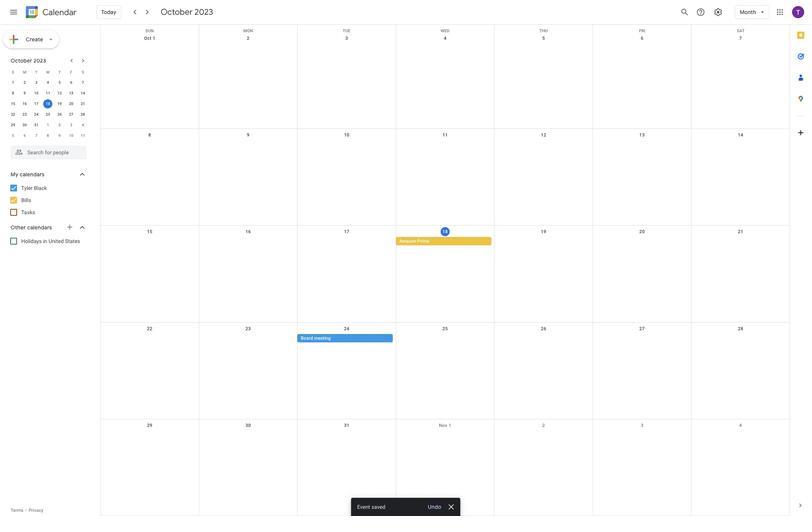 Task type: vqa. For each thing, say whether or not it's contained in the screenshot.
the bottommost the 3
no



Task type: describe. For each thing, give the bounding box(es) containing it.
18 cell
[[42, 99, 54, 109]]

12 element
[[55, 89, 64, 98]]

1 horizontal spatial october 2023
[[161, 7, 213, 17]]

calendar
[[42, 7, 77, 18]]

29 for 1
[[11, 123, 15, 127]]

other calendars
[[11, 224, 52, 231]]

1 down 25 element
[[47, 123, 49, 127]]

nov
[[439, 423, 447, 428]]

tasks
[[21, 209, 35, 215]]

1 horizontal spatial 23
[[245, 326, 251, 331]]

10 for sun
[[344, 132, 349, 138]]

prime
[[417, 239, 429, 244]]

16 inside grid
[[245, 229, 251, 234]]

1 vertical spatial 25
[[442, 326, 448, 331]]

november 9 element
[[55, 131, 64, 140]]

november 11 element
[[78, 131, 87, 140]]

saved
[[371, 504, 385, 510]]

7 for oct 1
[[739, 36, 742, 41]]

terms – privacy
[[11, 508, 43, 513]]

november 2 element
[[55, 121, 64, 130]]

0 vertical spatial 2023
[[195, 7, 213, 17]]

15 inside the 'october 2023' grid
[[11, 102, 15, 106]]

0 vertical spatial october
[[161, 7, 193, 17]]

main drawer image
[[9, 8, 18, 17]]

november 4 element
[[78, 121, 87, 130]]

board
[[301, 335, 313, 341]]

privacy
[[29, 508, 43, 513]]

tyler
[[21, 185, 33, 191]]

1 horizontal spatial 15
[[147, 229, 152, 234]]

19 inside '19' element
[[57, 102, 62, 106]]

other calendars button
[[2, 221, 94, 234]]

20 element
[[67, 99, 76, 108]]

19 element
[[55, 99, 64, 108]]

27 inside row group
[[69, 112, 73, 116]]

wed
[[441, 28, 450, 33]]

event
[[357, 504, 370, 510]]

month button
[[735, 3, 769, 21]]

1 vertical spatial 20
[[639, 229, 645, 234]]

2 t from the left
[[58, 70, 61, 74]]

1 vertical spatial 19
[[541, 229, 546, 234]]

1 horizontal spatial 18
[[442, 229, 448, 234]]

10 for october 2023
[[34, 91, 38, 95]]

15 element
[[8, 99, 18, 108]]

29 for nov 1
[[147, 423, 152, 428]]

25 inside row group
[[46, 112, 50, 116]]

–
[[25, 508, 28, 513]]

1 t from the left
[[35, 70, 37, 74]]

amazon prime
[[399, 239, 429, 244]]

1 right oct
[[153, 36, 155, 41]]

2 vertical spatial 7
[[35, 133, 37, 138]]

terms
[[11, 508, 23, 513]]

october 2023 grid
[[7, 67, 89, 141]]

0 horizontal spatial 5
[[12, 133, 14, 138]]

21 inside the 'october 2023' grid
[[81, 102, 85, 106]]

calendars for my calendars
[[20, 171, 44, 178]]

undo button
[[425, 503, 444, 511]]

board meeting button
[[297, 334, 393, 342]]

grid containing oct 1
[[100, 25, 790, 516]]

30 for 1
[[23, 123, 27, 127]]

other
[[11, 224, 26, 231]]

22 inside 22 element
[[11, 112, 15, 116]]

bills
[[21, 197, 31, 203]]

add other calendars image
[[66, 223, 74, 231]]

9 for october 2023
[[24, 91, 26, 95]]

1 horizontal spatial 8
[[47, 133, 49, 138]]

5 for 1
[[59, 80, 61, 85]]

18, today element
[[43, 99, 52, 108]]

26 inside the 'october 2023' grid
[[57, 112, 62, 116]]

28 inside the 'october 2023' grid
[[81, 112, 85, 116]]

thu
[[540, 28, 548, 33]]

november 1 element
[[43, 121, 52, 130]]

6 for 1
[[70, 80, 72, 85]]

22 element
[[8, 110, 18, 119]]

november 10 element
[[67, 131, 76, 140]]

0 horizontal spatial october
[[11, 57, 32, 64]]

29 element
[[8, 121, 18, 130]]

13 for sun
[[639, 132, 645, 138]]

21 element
[[78, 99, 87, 108]]

event saved
[[357, 504, 385, 510]]

23 inside 'element'
[[23, 112, 27, 116]]

create button
[[3, 30, 59, 49]]

mon
[[243, 28, 253, 33]]

8 for sun
[[148, 132, 151, 138]]

5 for oct 1
[[542, 36, 545, 41]]

w
[[46, 70, 50, 74]]

13 element
[[67, 89, 76, 98]]

holidays in united states
[[21, 238, 80, 244]]

24 inside row group
[[34, 112, 38, 116]]

Search for people text field
[[15, 146, 82, 159]]

1 vertical spatial 26
[[541, 326, 546, 331]]

1 right nov
[[449, 423, 451, 428]]

m
[[23, 70, 26, 74]]

1 horizontal spatial 17
[[344, 229, 349, 234]]

14 for sun
[[738, 132, 743, 138]]

22 inside grid
[[147, 326, 152, 331]]

30 element
[[20, 121, 29, 130]]

0 horizontal spatial october 2023
[[11, 57, 46, 64]]

in
[[43, 238, 47, 244]]

row group containing 1
[[7, 77, 89, 141]]

month
[[740, 9, 756, 16]]



Task type: locate. For each thing, give the bounding box(es) containing it.
0 horizontal spatial 19
[[57, 102, 62, 106]]

november 8 element
[[43, 131, 52, 140]]

2 horizontal spatial 5
[[542, 36, 545, 41]]

1 vertical spatial 17
[[344, 229, 349, 234]]

0 vertical spatial calendars
[[20, 171, 44, 178]]

today button
[[96, 3, 121, 21]]

29
[[11, 123, 15, 127], [147, 423, 152, 428]]

31 for 1
[[34, 123, 38, 127]]

18 inside 18, today element
[[46, 102, 50, 106]]

1 horizontal spatial 16
[[245, 229, 251, 234]]

1 vertical spatial october 2023
[[11, 57, 46, 64]]

3
[[345, 36, 348, 41], [35, 80, 37, 85], [70, 123, 72, 127], [641, 423, 643, 428]]

0 vertical spatial 15
[[11, 102, 15, 106]]

11 element
[[43, 89, 52, 98]]

0 vertical spatial 19
[[57, 102, 62, 106]]

31
[[34, 123, 38, 127], [344, 423, 349, 428]]

row containing sun
[[100, 25, 790, 33]]

7 up '14' element
[[82, 80, 84, 85]]

0 vertical spatial 28
[[81, 112, 85, 116]]

1 vertical spatial 29
[[147, 423, 152, 428]]

2 horizontal spatial 8
[[148, 132, 151, 138]]

1
[[153, 36, 155, 41], [12, 80, 14, 85], [47, 123, 49, 127], [449, 423, 451, 428]]

1 vertical spatial 13
[[639, 132, 645, 138]]

0 horizontal spatial 31
[[34, 123, 38, 127]]

30 inside 30 element
[[23, 123, 27, 127]]

calendars up tyler black
[[20, 171, 44, 178]]

11 for october 2023
[[46, 91, 50, 95]]

meeting
[[314, 335, 331, 341]]

row
[[100, 25, 790, 33], [100, 32, 790, 129], [7, 67, 89, 77], [7, 77, 89, 88], [7, 88, 89, 99], [7, 99, 89, 109], [7, 109, 89, 120], [7, 120, 89, 130], [100, 129, 790, 226], [7, 130, 89, 141], [100, 226, 790, 323], [100, 323, 790, 419], [100, 419, 790, 516]]

14 for october 2023
[[81, 91, 85, 95]]

16 inside row group
[[23, 102, 27, 106]]

2 horizontal spatial 6
[[641, 36, 643, 41]]

t left f
[[58, 70, 61, 74]]

1 vertical spatial 14
[[738, 132, 743, 138]]

1 horizontal spatial t
[[58, 70, 61, 74]]

tyler black
[[21, 185, 47, 191]]

21
[[81, 102, 85, 106], [738, 229, 743, 234]]

23
[[23, 112, 27, 116], [245, 326, 251, 331]]

0 horizontal spatial 28
[[81, 112, 85, 116]]

5
[[542, 36, 545, 41], [59, 80, 61, 85], [12, 133, 14, 138]]

black
[[34, 185, 47, 191]]

0 vertical spatial 5
[[542, 36, 545, 41]]

1 vertical spatial 18
[[442, 229, 448, 234]]

10 element
[[32, 89, 41, 98]]

6 for oct 1
[[641, 36, 643, 41]]

27 element
[[67, 110, 76, 119]]

row containing s
[[7, 67, 89, 77]]

amazon
[[399, 239, 416, 244]]

sun
[[145, 28, 154, 33]]

9
[[24, 91, 26, 95], [247, 132, 250, 138], [59, 133, 61, 138]]

october
[[161, 7, 193, 17], [11, 57, 32, 64]]

calendar element
[[24, 5, 77, 21]]

t left w
[[35, 70, 37, 74]]

0 horizontal spatial 30
[[23, 123, 27, 127]]

1 horizontal spatial 13
[[639, 132, 645, 138]]

31 element
[[32, 121, 41, 130]]

calendars inside "dropdown button"
[[27, 224, 52, 231]]

22
[[11, 112, 15, 116], [147, 326, 152, 331]]

row containing oct 1
[[100, 32, 790, 129]]

grid
[[100, 25, 790, 516]]

my
[[11, 171, 18, 178]]

1 horizontal spatial 5
[[59, 80, 61, 85]]

1 horizontal spatial 12
[[541, 132, 546, 138]]

None search field
[[0, 143, 94, 159]]

5 down "29" element
[[12, 133, 14, 138]]

12 for october 2023
[[57, 91, 62, 95]]

24 up board meeting button
[[344, 326, 349, 331]]

24 element
[[32, 110, 41, 119]]

24
[[34, 112, 38, 116], [344, 326, 349, 331]]

undo
[[428, 504, 441, 510]]

1 vertical spatial 31
[[344, 423, 349, 428]]

1 horizontal spatial 28
[[738, 326, 743, 331]]

2
[[247, 36, 250, 41], [24, 80, 26, 85], [59, 123, 61, 127], [542, 423, 545, 428]]

1 vertical spatial 2023
[[34, 57, 46, 64]]

14 element
[[78, 89, 87, 98]]

1 vertical spatial 23
[[245, 326, 251, 331]]

5 up 12 element on the top left of the page
[[59, 80, 61, 85]]

t
[[35, 70, 37, 74], [58, 70, 61, 74]]

0 horizontal spatial 2023
[[34, 57, 46, 64]]

0 vertical spatial 17
[[34, 102, 38, 106]]

0 vertical spatial 7
[[739, 36, 742, 41]]

0 horizontal spatial 29
[[11, 123, 15, 127]]

14
[[81, 91, 85, 95], [738, 132, 743, 138]]

7 for 1
[[82, 80, 84, 85]]

0 horizontal spatial 8
[[12, 91, 14, 95]]

0 vertical spatial 22
[[11, 112, 15, 116]]

1 horizontal spatial 27
[[639, 326, 645, 331]]

board meeting
[[301, 335, 331, 341]]

calendars up in
[[27, 224, 52, 231]]

8 for october 2023
[[12, 91, 14, 95]]

24 down 17 element
[[34, 112, 38, 116]]

sat
[[737, 28, 745, 33]]

2023
[[195, 7, 213, 17], [34, 57, 46, 64]]

0 vertical spatial 16
[[23, 102, 27, 106]]

27
[[69, 112, 73, 116], [639, 326, 645, 331]]

1 vertical spatial 21
[[738, 229, 743, 234]]

10
[[34, 91, 38, 95], [344, 132, 349, 138], [69, 133, 73, 138]]

1 horizontal spatial 31
[[344, 423, 349, 428]]

12 for sun
[[541, 132, 546, 138]]

0 vertical spatial 31
[[34, 123, 38, 127]]

0 horizontal spatial 16
[[23, 102, 27, 106]]

7
[[739, 36, 742, 41], [82, 80, 84, 85], [35, 133, 37, 138]]

20 inside the 'october 2023' grid
[[69, 102, 73, 106]]

26 element
[[55, 110, 64, 119]]

f
[[70, 70, 72, 74]]

19
[[57, 102, 62, 106], [541, 229, 546, 234]]

united
[[49, 238, 64, 244]]

1 horizontal spatial 14
[[738, 132, 743, 138]]

11 for sun
[[442, 132, 448, 138]]

16
[[23, 102, 27, 106], [245, 229, 251, 234]]

0 vertical spatial 12
[[57, 91, 62, 95]]

13 inside 13 element
[[69, 91, 73, 95]]

0 horizontal spatial 24
[[34, 112, 38, 116]]

1 vertical spatial 30
[[245, 423, 251, 428]]

27 inside grid
[[639, 326, 645, 331]]

1 horizontal spatial 19
[[541, 229, 546, 234]]

11 inside grid
[[442, 132, 448, 138]]

settings menu image
[[714, 8, 723, 17]]

1 horizontal spatial 22
[[147, 326, 152, 331]]

28 element
[[78, 110, 87, 119]]

my calendars
[[11, 171, 44, 178]]

tue
[[343, 28, 350, 33]]

31 inside the 'october 2023' grid
[[34, 123, 38, 127]]

1 vertical spatial 6
[[70, 80, 72, 85]]

holidays
[[21, 238, 42, 244]]

s right f
[[82, 70, 84, 74]]

6
[[641, 36, 643, 41], [70, 80, 72, 85], [24, 133, 26, 138]]

0 horizontal spatial 25
[[46, 112, 50, 116]]

6 down 30 element
[[24, 133, 26, 138]]

0 horizontal spatial 9
[[24, 91, 26, 95]]

30
[[23, 123, 27, 127], [245, 423, 251, 428]]

1 horizontal spatial 30
[[245, 423, 251, 428]]

7 down 31 element
[[35, 133, 37, 138]]

2 vertical spatial 6
[[24, 133, 26, 138]]

my calendars list
[[2, 182, 94, 218]]

14 inside row group
[[81, 91, 85, 95]]

0 horizontal spatial 12
[[57, 91, 62, 95]]

1 horizontal spatial 24
[[344, 326, 349, 331]]

0 horizontal spatial 23
[[23, 112, 27, 116]]

1 horizontal spatial 6
[[70, 80, 72, 85]]

11
[[46, 91, 50, 95], [442, 132, 448, 138], [81, 133, 85, 138]]

0 vertical spatial 25
[[46, 112, 50, 116]]

nov 1
[[439, 423, 451, 428]]

1 horizontal spatial 2023
[[195, 7, 213, 17]]

october 2023
[[161, 7, 213, 17], [11, 57, 46, 64]]

1 vertical spatial 5
[[59, 80, 61, 85]]

1 horizontal spatial 11
[[81, 133, 85, 138]]

calendars
[[20, 171, 44, 178], [27, 224, 52, 231]]

2 inside november 2 element
[[59, 123, 61, 127]]

fri
[[639, 28, 645, 33]]

17
[[34, 102, 38, 106], [344, 229, 349, 234]]

oct 1
[[144, 36, 155, 41]]

25 element
[[43, 110, 52, 119]]

0 horizontal spatial s
[[12, 70, 14, 74]]

1 horizontal spatial 7
[[82, 80, 84, 85]]

30 for nov 1
[[245, 423, 251, 428]]

2 s from the left
[[82, 70, 84, 74]]

1 vertical spatial 7
[[82, 80, 84, 85]]

november 7 element
[[32, 131, 41, 140]]

7 down sat
[[739, 36, 742, 41]]

calendars inside dropdown button
[[20, 171, 44, 178]]

november 5 element
[[8, 131, 18, 140]]

4
[[444, 36, 447, 41], [47, 80, 49, 85], [82, 123, 84, 127], [739, 423, 742, 428]]

0 horizontal spatial 22
[[11, 112, 15, 116]]

oct
[[144, 36, 151, 41]]

0 vertical spatial 18
[[46, 102, 50, 106]]

1 vertical spatial 12
[[541, 132, 546, 138]]

2 vertical spatial 5
[[12, 133, 14, 138]]

amazon prime button
[[396, 237, 491, 245]]

row group
[[7, 77, 89, 141]]

row containing 1
[[7, 77, 89, 88]]

0 vertical spatial 14
[[81, 91, 85, 95]]

12
[[57, 91, 62, 95], [541, 132, 546, 138]]

17 inside row group
[[34, 102, 38, 106]]

0 vertical spatial 30
[[23, 123, 27, 127]]

tab list
[[790, 25, 811, 495]]

23 element
[[20, 110, 29, 119]]

0 horizontal spatial 10
[[34, 91, 38, 95]]

17 element
[[32, 99, 41, 108]]

1 vertical spatial 15
[[147, 229, 152, 234]]

29 inside "29" element
[[11, 123, 15, 127]]

1 vertical spatial 24
[[344, 326, 349, 331]]

1 horizontal spatial 21
[[738, 229, 743, 234]]

row containing 5
[[7, 130, 89, 141]]

terms link
[[11, 508, 23, 513]]

1 horizontal spatial 9
[[59, 133, 61, 138]]

5 down thu
[[542, 36, 545, 41]]

28
[[81, 112, 85, 116], [738, 326, 743, 331]]

18
[[46, 102, 50, 106], [442, 229, 448, 234]]

20
[[69, 102, 73, 106], [639, 229, 645, 234]]

today
[[101, 9, 116, 16]]

1 horizontal spatial s
[[82, 70, 84, 74]]

11 inside row
[[81, 133, 85, 138]]

1 s from the left
[[12, 70, 14, 74]]

31 for nov 1
[[344, 423, 349, 428]]

14 inside grid
[[738, 132, 743, 138]]

privacy link
[[29, 508, 43, 513]]

s left m
[[12, 70, 14, 74]]

november 6 element
[[20, 131, 29, 140]]

0 horizontal spatial 27
[[69, 112, 73, 116]]

13 for october 2023
[[69, 91, 73, 95]]

1 vertical spatial 28
[[738, 326, 743, 331]]

0 horizontal spatial 21
[[81, 102, 85, 106]]

16 element
[[20, 99, 29, 108]]

0 horizontal spatial 14
[[81, 91, 85, 95]]

26
[[57, 112, 62, 116], [541, 326, 546, 331]]

states
[[65, 238, 80, 244]]

13
[[69, 91, 73, 95], [639, 132, 645, 138]]

1 horizontal spatial 25
[[442, 326, 448, 331]]

1 vertical spatial october
[[11, 57, 32, 64]]

0 vertical spatial october 2023
[[161, 7, 213, 17]]

15
[[11, 102, 15, 106], [147, 229, 152, 234]]

calendar heading
[[41, 7, 77, 18]]

0 horizontal spatial 26
[[57, 112, 62, 116]]

1 horizontal spatial 10
[[69, 133, 73, 138]]

2 horizontal spatial 9
[[247, 132, 250, 138]]

8
[[12, 91, 14, 95], [148, 132, 151, 138], [47, 133, 49, 138]]

cell
[[100, 237, 199, 246], [297, 237, 396, 246], [494, 237, 593, 246], [593, 237, 691, 246], [691, 237, 790, 246], [100, 334, 199, 343], [199, 334, 297, 343], [396, 334, 494, 343], [494, 334, 593, 343], [593, 334, 691, 343], [691, 334, 790, 343]]

0 horizontal spatial 18
[[46, 102, 50, 106]]

2 horizontal spatial 10
[[344, 132, 349, 138]]

november 3 element
[[67, 121, 76, 130]]

create
[[26, 36, 43, 43]]

18 down 11 element on the left top
[[46, 102, 50, 106]]

1 horizontal spatial 26
[[541, 326, 546, 331]]

2 horizontal spatial 7
[[739, 36, 742, 41]]

s
[[12, 70, 14, 74], [82, 70, 84, 74]]

25
[[46, 112, 50, 116], [442, 326, 448, 331]]

0 vertical spatial 27
[[69, 112, 73, 116]]

my calendars button
[[2, 168, 94, 180]]

calendars for other calendars
[[27, 224, 52, 231]]

6 down fri
[[641, 36, 643, 41]]

12 inside grid
[[541, 132, 546, 138]]

12 inside row group
[[57, 91, 62, 95]]

9 for sun
[[247, 132, 250, 138]]

6 down f
[[70, 80, 72, 85]]

1 up 15 element
[[12, 80, 14, 85]]

18 up amazon prime button
[[442, 229, 448, 234]]

0 vertical spatial 26
[[57, 112, 62, 116]]



